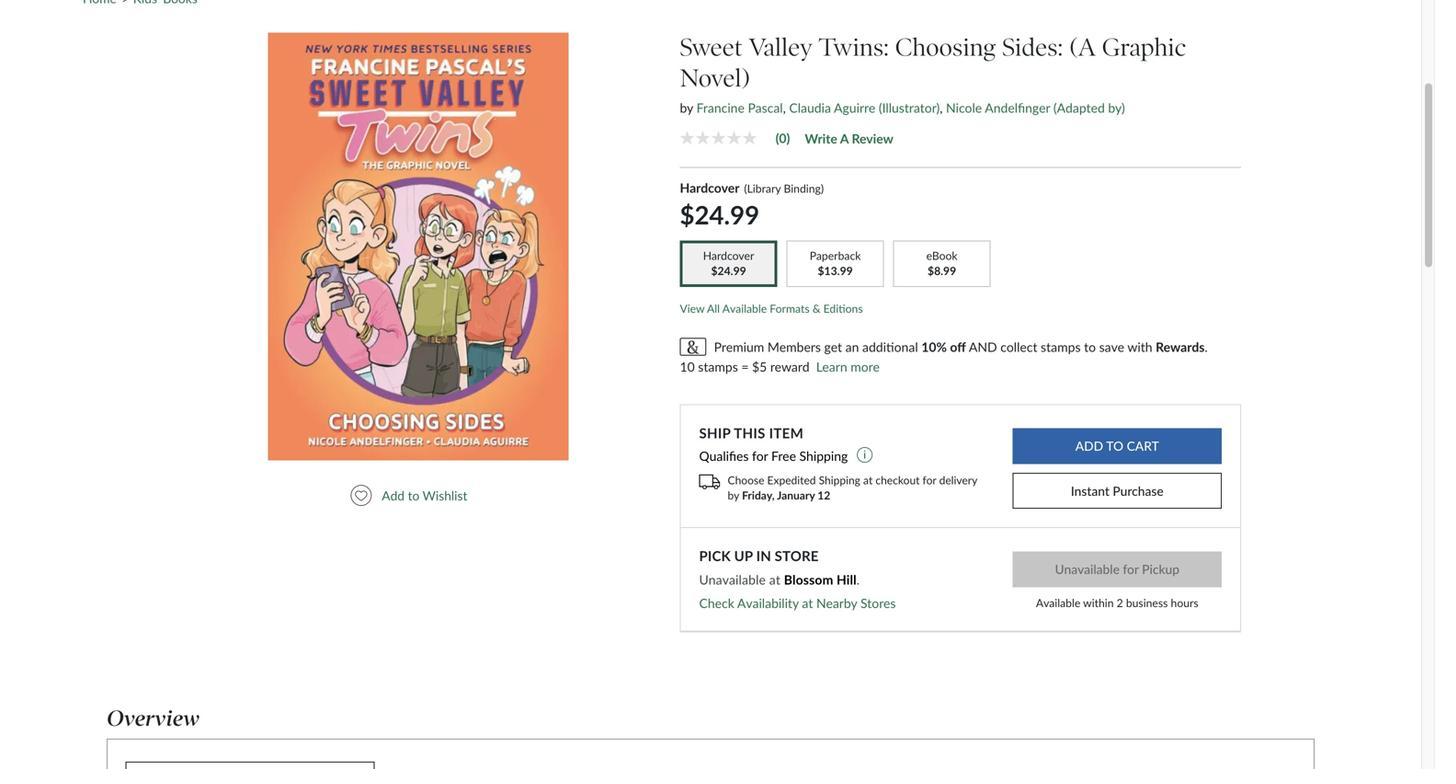 Task type: describe. For each thing, give the bounding box(es) containing it.
hardcover (library binding) $24.99
[[680, 180, 824, 230]]

instant purchase button
[[1013, 473, 1222, 509]]

nearby stores
[[817, 595, 896, 611]]

business hours
[[1127, 596, 1199, 610]]

(a
[[1070, 32, 1096, 62]]

shipping inside ship this item qualifies for free shipping
[[800, 448, 848, 464]]

friday, january 12
[[742, 488, 831, 502]]

delivery
[[940, 473, 978, 487]]

up
[[735, 548, 753, 564]]

free
[[772, 448, 797, 464]]

view all available formats & editions link
[[680, 302, 863, 315]]

by inside sweet valley twins: choosing sides: (a graphic novel) by francine pascal , claudia aguirre (illustrator) , nicole andelfinger (adapted by)
[[680, 100, 694, 115]]

ebook
[[927, 249, 958, 262]]

1 , from the left
[[783, 100, 786, 115]]

10%
[[922, 339, 947, 355]]

(0)
[[776, 130, 791, 146]]

sides:
[[1003, 32, 1064, 62]]

add to wishlist link
[[350, 485, 476, 506]]

purchase
[[1113, 483, 1164, 498]]

view
[[680, 302, 705, 315]]

save
[[1100, 339, 1125, 355]]

sweet valley twins: choosing sides: (a graphic novel) image
[[268, 32, 569, 460]]

choose
[[728, 473, 765, 487]]

reward
[[771, 359, 810, 375]]

binding)
[[784, 182, 824, 195]]

an
[[846, 339, 860, 355]]

graphic
[[1103, 32, 1187, 62]]

claudia aguirre (illustrator) link
[[790, 100, 940, 115]]

rewards
[[1156, 339, 1205, 355]]

available within 2 business hours
[[1037, 596, 1199, 610]]

with
[[1128, 339, 1153, 355]]

$13.99
[[818, 264, 853, 278]]

pick up in store unavailable at blossom hill . check availability at nearby stores
[[700, 548, 896, 611]]

for inside ship this item qualifies for free shipping
[[753, 448, 769, 464]]

view all available formats & editions
[[680, 302, 863, 315]]

check availability at nearby stores link
[[700, 595, 896, 611]]

10
[[680, 359, 695, 375]]

learn
[[817, 359, 848, 375]]

0 vertical spatial available
[[723, 302, 767, 315]]

1 vertical spatial at
[[770, 572, 781, 587]]

sweet valley twins: choosing sides: (a graphic novel) by francine pascal , claudia aguirre (illustrator) , nicole andelfinger (adapted by)
[[680, 32, 1187, 115]]

2
[[1117, 596, 1124, 610]]

and
[[969, 339, 998, 355]]

2 vertical spatial at
[[803, 595, 814, 611]]

(adapted
[[1054, 100, 1106, 115]]

pascal
[[748, 100, 783, 115]]

$5
[[753, 359, 767, 375]]

blossom
[[784, 572, 834, 587]]

ship this item qualifies for free shipping
[[700, 424, 852, 464]]

paperback $13.99
[[810, 249, 861, 278]]

$8.99
[[928, 264, 957, 278]]

store
[[775, 548, 819, 564]]

overview
[[107, 705, 200, 732]]

to inside 'add to wishlist' link
[[408, 488, 420, 503]]

add to wishlist
[[382, 488, 468, 503]]

(0) button
[[680, 130, 805, 146]]

formats
[[770, 302, 810, 315]]

check
[[700, 595, 735, 611]]

additional
[[863, 339, 919, 355]]

$24.99
[[680, 199, 760, 230]]

off
[[951, 339, 967, 355]]

0 horizontal spatial stamps
[[698, 359, 738, 375]]

francine
[[697, 100, 745, 115]]

item
[[770, 424, 804, 441]]

in
[[757, 548, 772, 564]]

ebook $8.99
[[927, 249, 958, 278]]

valley
[[749, 32, 813, 62]]

paperback
[[810, 249, 861, 262]]



Task type: vqa. For each thing, say whether or not it's contained in the screenshot.
View All Available Formats & Editions Link
yes



Task type: locate. For each thing, give the bounding box(es) containing it.
stamps right collect
[[1041, 339, 1081, 355]]

&
[[813, 302, 821, 315]]

for
[[753, 448, 769, 464], [923, 473, 937, 487]]

sweet
[[680, 32, 743, 62]]

for inside choose expedited shipping at checkout for delivery by
[[923, 473, 937, 487]]

1 horizontal spatial to
[[1085, 339, 1097, 355]]

add
[[382, 488, 405, 503]]

pick
[[700, 548, 731, 564]]

1 horizontal spatial at
[[803, 595, 814, 611]]

0 vertical spatial to
[[1085, 339, 1097, 355]]

0 vertical spatial shipping
[[800, 448, 848, 464]]

1 vertical spatial for
[[923, 473, 937, 487]]

write a review
[[805, 131, 894, 146]]

1 horizontal spatial ,
[[940, 100, 943, 115]]

editions
[[824, 302, 863, 315]]

(library
[[744, 182, 781, 195]]

learn more link
[[817, 357, 880, 377]]

to inside premium members get an additional 10% off and collect stamps to save with rewards . 10 stamps = $5 reward learn more
[[1085, 339, 1097, 355]]

shipping inside choose expedited shipping at checkout for delivery by
[[819, 473, 861, 487]]

0 vertical spatial for
[[753, 448, 769, 464]]

at down blossom
[[803, 595, 814, 611]]

friday,
[[742, 488, 775, 502]]

by down the choose
[[728, 488, 740, 502]]

within
[[1084, 596, 1114, 610]]

0 horizontal spatial ,
[[783, 100, 786, 115]]

choose expedited shipping at checkout for delivery by
[[728, 473, 978, 502]]

by
[[680, 100, 694, 115], [728, 488, 740, 502]]

at inside choose expedited shipping at checkout for delivery by
[[864, 473, 873, 487]]

wishlist
[[423, 488, 468, 503]]

members
[[768, 339, 821, 355]]

, left claudia
[[783, 100, 786, 115]]

12
[[818, 488, 831, 502]]

available right all
[[723, 302, 767, 315]]

get
[[825, 339, 843, 355]]

write a review button
[[805, 131, 894, 146]]

collect
[[1001, 339, 1038, 355]]

this
[[734, 424, 766, 441]]

stamps
[[1041, 339, 1081, 355], [698, 359, 738, 375]]

1 horizontal spatial for
[[923, 473, 937, 487]]

more
[[851, 359, 880, 375]]

,
[[783, 100, 786, 115], [940, 100, 943, 115]]

available left "within"
[[1037, 596, 1081, 610]]

premium
[[714, 339, 765, 355]]

0 vertical spatial stamps
[[1041, 339, 1081, 355]]

0 horizontal spatial to
[[408, 488, 420, 503]]

january
[[777, 488, 815, 502]]

hill
[[837, 572, 857, 587]]

choosing
[[896, 32, 997, 62]]

hardcover
[[680, 180, 740, 196]]

0 horizontal spatial available
[[723, 302, 767, 315]]

1 vertical spatial .
[[857, 572, 860, 587]]

unavailable
[[700, 572, 766, 587]]

, left nicole
[[940, 100, 943, 115]]

instant purchase
[[1072, 483, 1164, 498]]

1 vertical spatial to
[[408, 488, 420, 503]]

1 horizontal spatial by
[[728, 488, 740, 502]]

by inside choose expedited shipping at checkout for delivery by
[[728, 488, 740, 502]]

1 vertical spatial shipping
[[819, 473, 861, 487]]

availability
[[738, 595, 799, 611]]

stamps left =
[[698, 359, 738, 375]]

premium members get an additional 10% off and collect stamps to save with rewards . 10 stamps = $5 reward learn more
[[680, 339, 1208, 375]]

to
[[1085, 339, 1097, 355], [408, 488, 420, 503]]

.
[[1205, 339, 1208, 355], [857, 572, 860, 587]]

2 , from the left
[[940, 100, 943, 115]]

review
[[852, 131, 894, 146]]

novel)
[[680, 63, 751, 93]]

0 vertical spatial at
[[864, 473, 873, 487]]

1 horizontal spatial .
[[1205, 339, 1208, 355]]

a
[[841, 131, 849, 146]]

francine pascal link
[[697, 100, 783, 115]]

nicole andelfinger (adapted by) link
[[947, 100, 1126, 115]]

2 horizontal spatial at
[[864, 473, 873, 487]]

checkout
[[876, 473, 920, 487]]

0 horizontal spatial by
[[680, 100, 694, 115]]

0 vertical spatial .
[[1205, 339, 1208, 355]]

for left delivery
[[923, 473, 937, 487]]

. right "with"
[[1205, 339, 1208, 355]]

write
[[805, 131, 838, 146]]

instant
[[1072, 483, 1110, 498]]

by left francine
[[680, 100, 694, 115]]

=
[[742, 359, 749, 375]]

1 horizontal spatial stamps
[[1041, 339, 1081, 355]]

None submit
[[1013, 428, 1222, 464], [1013, 551, 1222, 587], [1013, 428, 1222, 464], [1013, 551, 1222, 587]]

at
[[864, 473, 873, 487], [770, 572, 781, 587], [803, 595, 814, 611]]

0 horizontal spatial .
[[857, 572, 860, 587]]

1 vertical spatial available
[[1037, 596, 1081, 610]]

. inside premium members get an additional 10% off and collect stamps to save with rewards . 10 stamps = $5 reward learn more
[[1205, 339, 1208, 355]]

andelfinger
[[985, 100, 1051, 115]]

twins:
[[819, 32, 889, 62]]

nicole
[[947, 100, 983, 115]]

1 horizontal spatial available
[[1037, 596, 1081, 610]]

by)
[[1109, 100, 1126, 115]]

1 vertical spatial by
[[728, 488, 740, 502]]

0 horizontal spatial at
[[770, 572, 781, 587]]

. up nearby stores
[[857, 572, 860, 587]]

to right "add"
[[408, 488, 420, 503]]

expedited
[[768, 473, 816, 487]]

ship
[[700, 424, 731, 441]]

qualifies
[[700, 448, 749, 464]]

at left checkout
[[864, 473, 873, 487]]

list box
[[190, 23, 654, 470]]

all
[[707, 302, 720, 315]]

0 horizontal spatial for
[[753, 448, 769, 464]]

shipping
[[800, 448, 848, 464], [819, 473, 861, 487]]

claudia
[[790, 100, 832, 115]]

available
[[723, 302, 767, 315], [1037, 596, 1081, 610]]

aguirre
[[834, 100, 876, 115]]

. inside pick up in store unavailable at blossom hill . check availability at nearby stores
[[857, 572, 860, 587]]

for left free
[[753, 448, 769, 464]]

1 vertical spatial stamps
[[698, 359, 738, 375]]

at up availability
[[770, 572, 781, 587]]

0 vertical spatial by
[[680, 100, 694, 115]]

to left save
[[1085, 339, 1097, 355]]

(illustrator)
[[879, 100, 940, 115]]



